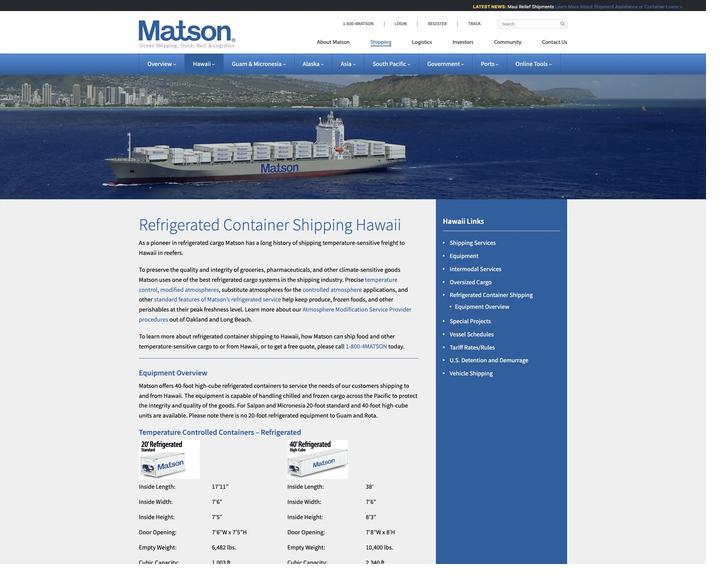 Task type: describe. For each thing, give the bounding box(es) containing it.
containers
[[254, 382, 282, 390]]

and down handling
[[266, 402, 276, 410]]

south
[[373, 60, 389, 68]]

length: for 38′
[[305, 483, 324, 491]]

login
[[395, 21, 407, 27]]

keep
[[295, 296, 308, 304]]

integrity inside matson offers 40-foot high-cube refrigerated containers to service the needs of our customers shipping to and from hawaii. the equipment is capable of handling chilled and frozen cargo across the pacific to protect the integrity and quality of the goods. for saipan and micronesia 20-foot standard and 40-foot high-cube units are available. please note there is no 20-foot refrigerated equipment to guam and rota.
[[149, 402, 171, 410]]

industry.
[[321, 276, 344, 284]]

uses
[[159, 276, 171, 284]]

atmosphere modification service provider procedures link
[[139, 306, 412, 324]]

vehicle
[[450, 370, 469, 378]]

other inside help keep produce, frozen foods, and other perishables at their peak freshness level. learn more about our
[[380, 296, 394, 304]]

services for shipping services
[[475, 239, 496, 247]]

refrigerated down the chilled
[[269, 412, 299, 420]]

other inside applications, and other
[[139, 296, 153, 304]]

investors
[[453, 40, 474, 45]]

to up protect
[[404, 382, 410, 390]]

quote,
[[300, 343, 316, 351]]

to for to preserve the quality and integrity of groceries, pharmaceuticals, and other climate-sensitive goods matson uses one of the best refrigerated cargo systems in the shipping industry. precise
[[139, 266, 145, 274]]

container for refrigerated container shipping
[[483, 291, 509, 299]]

more inside to learn more about refrigerated container shipping to hawaii, how matson can ship food and other temperature-sensitive cargo to or from hawaii, or to get a free quote, please call
[[161, 333, 175, 341]]

and down across
[[351, 402, 361, 410]]

&
[[249, 60, 253, 68]]

0 horizontal spatial guam
[[232, 60, 248, 68]]

4matson for 1-800-4matson
[[355, 21, 374, 27]]

to down out of oakland and long beach. at the bottom of page
[[213, 343, 219, 351]]

40 foot high-cube reefer for refrigerated container shipping hawaii image
[[288, 441, 349, 480]]

shipping inside to preserve the quality and integrity of groceries, pharmaceuticals, and other climate-sensitive goods matson uses one of the best refrigerated cargo systems in the shipping industry. precise
[[297, 276, 320, 284]]

the right for
[[293, 286, 302, 294]]

to inside as a pioneer in refrigerated cargo matson has a long history of shipping temperature-sensitive freight to hawaii in reefers.
[[400, 239, 405, 247]]

relief
[[514, 4, 526, 9]]

latest news: maui relief shipments learn more about shipment assistance or container loans >
[[468, 4, 678, 9]]

equipment overview link
[[455, 303, 510, 311]]

1- for 1-800-4matson today.
[[346, 343, 351, 351]]

and left rota. on the right bottom of page
[[354, 412, 364, 420]]

1 vertical spatial 1-800-4matson link
[[346, 343, 388, 351]]

u.s.
[[450, 357, 461, 365]]

0 horizontal spatial a
[[146, 239, 150, 247]]

oakland
[[186, 316, 208, 324]]

no
[[241, 412, 247, 420]]

one
[[172, 276, 182, 284]]

temperature- inside as a pioneer in refrigerated cargo matson has a long history of shipping temperature-sensitive freight to hawaii in reefers.
[[323, 239, 357, 247]]

at
[[170, 306, 176, 314]]

available.
[[163, 412, 188, 420]]

1 vertical spatial high-
[[382, 402, 396, 410]]

38′
[[366, 483, 374, 491]]

lbs. for 10,400 lbs.
[[385, 544, 394, 552]]

goods
[[385, 266, 401, 274]]

of up peak
[[201, 296, 206, 304]]

features
[[179, 296, 200, 304]]

get
[[274, 343, 283, 351]]

customers
[[352, 382, 379, 390]]

modified
[[160, 286, 184, 294]]

lbs. for 6,482 lbs.
[[227, 544, 237, 552]]

inside width: for 7'5″
[[139, 498, 173, 506]]

length: for 17'11"
[[156, 483, 176, 491]]

door for 7'8″w x 8'h
[[288, 529, 300, 537]]

equipment overview inside hawaii links section
[[455, 303, 510, 311]]

0 horizontal spatial hawaii,
[[240, 343, 260, 351]]

4matson for 1-800-4matson today.
[[362, 343, 388, 351]]

shipments
[[527, 4, 549, 9]]

and up industry.
[[313, 266, 323, 274]]

login link
[[384, 21, 418, 27]]

empty weight: for 10,400 lbs.
[[288, 544, 326, 552]]

inside height: for 8'3″
[[288, 514, 324, 521]]

and inside applications, and other
[[398, 286, 408, 294]]

about matson link
[[317, 36, 361, 50]]

hawaii links section
[[428, 199, 576, 565]]

1 horizontal spatial 20-
[[307, 402, 315, 410]]

temperature control
[[139, 276, 398, 294]]

–
[[256, 428, 260, 437]]

government link
[[428, 60, 465, 68]]

groceries,
[[240, 266, 266, 274]]

0 vertical spatial overview
[[148, 60, 172, 68]]

inside length: for 38′
[[288, 483, 324, 491]]

1 horizontal spatial about
[[575, 4, 588, 9]]

0 horizontal spatial 40-
[[175, 382, 183, 390]]

the up units at the left of page
[[139, 402, 148, 410]]

modified atmospheres link
[[160, 286, 219, 294]]

quality inside to preserve the quality and integrity of groceries, pharmaceuticals, and other climate-sensitive goods matson uses one of the best refrigerated cargo systems in the shipping industry. precise
[[180, 266, 198, 274]]

latest
[[468, 4, 485, 9]]

as a pioneer in refrigerated cargo matson has a long history of shipping temperature-sensitive freight to hawaii in reefers.
[[139, 239, 405, 257]]

0 horizontal spatial is
[[226, 392, 230, 400]]

refrigerated for refrigerated container shipping
[[450, 291, 482, 299]]

cargo inside as a pioneer in refrigerated cargo matson has a long history of shipping temperature-sensitive freight to hawaii in reefers.
[[210, 239, 224, 247]]

and up units at the left of page
[[139, 392, 149, 400]]

rates/rules
[[465, 344, 495, 352]]

and inside help keep produce, frozen foods, and other perishables at their peak freshness level. learn more about our
[[368, 296, 378, 304]]

register link
[[418, 21, 458, 27]]

special projects
[[450, 317, 492, 325]]

online tools
[[516, 60, 548, 68]]

foot up the
[[183, 382, 194, 390]]

contact
[[543, 40, 561, 45]]

1 horizontal spatial cube
[[396, 402, 408, 410]]

of right needs on the bottom left of page
[[336, 382, 341, 390]]

8'h
[[387, 529, 396, 537]]

7'6″ for 17'11"
[[212, 498, 223, 506]]

alaska link
[[303, 60, 324, 68]]

, modified atmospheres , substitute atmospheres for the controlled atmosphere
[[158, 286, 362, 294]]

width: for 7'5″
[[156, 498, 173, 506]]

0 vertical spatial micronesia
[[254, 60, 282, 68]]

1-800-4matson
[[343, 21, 374, 27]]

special
[[450, 317, 469, 325]]

long
[[261, 239, 272, 247]]

refrigerated inside as a pioneer in refrigerated cargo matson has a long history of shipping temperature-sensitive freight to hawaii in reefers.
[[178, 239, 209, 247]]

about inside help keep produce, frozen foods, and other perishables at their peak freshness level. learn more about our
[[276, 306, 292, 314]]

the up "note"
[[209, 402, 218, 410]]

intermodal services
[[450, 265, 502, 273]]

guam inside matson offers 40-foot high-cube refrigerated containers to service the needs of our customers shipping to and from hawaii. the equipment is capable of handling chilled and frozen cargo across the pacific to protect the integrity and quality of the goods. for saipan and micronesia 20-foot standard and 40-foot high-cube units are available. please note there is no 20-foot refrigerated equipment to guam and rota.
[[337, 412, 352, 420]]

learn inside help keep produce, frozen foods, and other perishables at their peak freshness level. learn more about our
[[245, 306, 260, 314]]

and right the chilled
[[302, 392, 312, 400]]

containers
[[219, 428, 254, 437]]

1 horizontal spatial learn
[[550, 4, 562, 9]]

systems
[[259, 276, 280, 284]]

out
[[170, 316, 178, 324]]

container
[[224, 333, 249, 341]]

across
[[347, 392, 363, 400]]

of up please
[[203, 402, 208, 410]]

freight
[[382, 239, 399, 247]]

to down needs on the bottom left of page
[[330, 412, 336, 420]]

1 vertical spatial in
[[158, 249, 163, 257]]

today.
[[389, 343, 405, 351]]

demurrage
[[500, 357, 529, 365]]

schedules
[[468, 331, 494, 338]]

vessel schedules link
[[450, 331, 494, 338]]

7'5″
[[212, 514, 223, 521]]

their
[[177, 306, 189, 314]]

and down freshness
[[209, 316, 219, 324]]

7'6″w x 7'5″h
[[212, 529, 247, 537]]

0 horizontal spatial equipment overview
[[139, 368, 208, 378]]

top menu navigation
[[317, 36, 568, 50]]

0 vertical spatial cube
[[208, 382, 221, 390]]

matson containership arriving honolulu, hawaii with containers. image
[[0, 64, 707, 199]]

tariff rates/rules
[[450, 344, 495, 352]]

produce,
[[309, 296, 332, 304]]

matson inside top menu navigation
[[333, 40, 350, 45]]

foot up rota. on the right bottom of page
[[371, 402, 381, 410]]

0 vertical spatial equipment
[[450, 252, 479, 260]]

learn more about shipment assistance or container loans > link
[[550, 4, 678, 9]]

reefers.
[[164, 249, 184, 257]]

1 horizontal spatial a
[[256, 239, 259, 247]]

of left the 'groceries,'
[[234, 266, 239, 274]]

7'6″ for 38′
[[366, 498, 377, 506]]

door for 7'6″w x 7'5″h
[[139, 529, 152, 537]]

guam & micronesia
[[232, 60, 282, 68]]

beach.
[[235, 316, 252, 324]]

are
[[153, 412, 162, 420]]

sensitive inside to preserve the quality and integrity of groceries, pharmaceuticals, and other climate-sensitive goods matson uses one of the best refrigerated cargo systems in the shipping industry. precise
[[361, 266, 384, 274]]

frozen inside matson offers 40-foot high-cube refrigerated containers to service the needs of our customers shipping to and from hawaii. the equipment is capable of handling chilled and frozen cargo across the pacific to protect the integrity and quality of the goods. for saipan and micronesia 20-foot standard and 40-foot high-cube units are available. please note there is no 20-foot refrigerated equipment to guam and rota.
[[313, 392, 330, 400]]

cargo inside to preserve the quality and integrity of groceries, pharmaceuticals, and other climate-sensitive goods matson uses one of the best refrigerated cargo systems in the shipping industry. precise
[[244, 276, 258, 284]]

refrigerated container shipping
[[450, 291, 533, 299]]

and inside hawaii links section
[[489, 357, 499, 365]]

of up saipan
[[253, 392, 258, 400]]

0 vertical spatial standard
[[154, 296, 177, 304]]

about inside to learn more about refrigerated container shipping to hawaii, how matson can ship food and other temperature-sensitive cargo to or from hawaii, or to get a free quote, please call
[[176, 333, 192, 341]]

0 vertical spatial 1-800-4matson link
[[343, 21, 384, 27]]

of right one
[[183, 276, 189, 284]]

0 horizontal spatial or
[[220, 343, 226, 351]]

intermodal
[[450, 265, 479, 273]]

10,400
[[366, 544, 383, 552]]

sensitive inside as a pioneer in refrigerated cargo matson has a long history of shipping temperature-sensitive freight to hawaii in reefers.
[[357, 239, 380, 247]]

inside height: for 7'5″
[[139, 514, 175, 521]]

other inside to learn more about refrigerated container shipping to hawaii, how matson can ship food and other temperature-sensitive cargo to or from hawaii, or to get a free quote, please call
[[381, 333, 395, 341]]

chilled
[[283, 392, 301, 400]]

to learn more about refrigerated container shipping to hawaii, how matson can ship food and other temperature-sensitive cargo to or from hawaii, or to get a free quote, please call
[[139, 333, 395, 351]]

needs
[[319, 382, 334, 390]]

us
[[562, 40, 568, 45]]

2 vertical spatial equipment
[[139, 368, 175, 378]]

Search search field
[[499, 19, 568, 28]]

width: for 8'3″
[[305, 498, 322, 506]]

perishables
[[139, 306, 169, 314]]

shipping inside to learn more about refrigerated container shipping to hawaii, how matson can ship food and other temperature-sensitive cargo to or from hawaii, or to get a free quote, please call
[[250, 333, 273, 341]]

temperature controlled containers – refrigerated
[[139, 428, 302, 437]]

1 vertical spatial equipment
[[455, 303, 484, 311]]

shipping services link
[[450, 239, 496, 247]]

more inside help keep produce, frozen foods, and other perishables at their peak freshness level. learn more about our
[[261, 306, 275, 314]]

inside length: for 17'11"
[[139, 483, 176, 491]]

2 vertical spatial overview
[[177, 368, 208, 378]]

the left needs on the bottom left of page
[[309, 382, 318, 390]]

1 vertical spatial 40-
[[362, 402, 371, 410]]

saipan
[[247, 402, 265, 410]]

and up available.
[[172, 402, 182, 410]]

1 atmospheres from the left
[[185, 286, 219, 294]]

empty for 6,482 lbs.
[[139, 544, 156, 552]]

shipping inside top menu navigation
[[371, 40, 392, 45]]

history
[[273, 239, 291, 247]]

community link
[[484, 36, 532, 50]]

refrigerated up the level.
[[231, 296, 262, 304]]

hawaii link
[[193, 60, 215, 68]]

0 vertical spatial container
[[640, 4, 660, 9]]

vehicle shipping link
[[450, 370, 493, 378]]

hawaii.
[[164, 392, 183, 400]]

hawaii links
[[443, 216, 485, 226]]

pharmaceuticals,
[[267, 266, 312, 274]]



Task type: locate. For each thing, give the bounding box(es) containing it.
0 horizontal spatial refrigerated
[[139, 214, 220, 235]]

temperature- down learn
[[139, 343, 174, 351]]

matson left offers
[[139, 382, 158, 390]]

of inside as a pioneer in refrigerated cargo matson has a long history of shipping temperature-sensitive freight to hawaii in reefers.
[[293, 239, 298, 247]]

standard inside matson offers 40-foot high-cube refrigerated containers to service the needs of our customers shipping to and from hawaii. the equipment is capable of handling chilled and frozen cargo across the pacific to protect the integrity and quality of the goods. for saipan and micronesia 20-foot standard and 40-foot high-cube units are available. please note there is no 20-foot refrigerated equipment to guam and rota.
[[327, 402, 350, 410]]

1 vertical spatial equipment
[[300, 412, 329, 420]]

2 door from the left
[[288, 529, 300, 537]]

quality up one
[[180, 266, 198, 274]]

2 atmospheres from the left
[[249, 286, 283, 294]]

1- right call
[[346, 343, 351, 351]]

1 horizontal spatial equipment
[[300, 412, 329, 420]]

1 inside width: from the left
[[139, 498, 173, 506]]

about inside top menu navigation
[[317, 40, 332, 45]]

detention
[[462, 357, 488, 365]]

handling
[[259, 392, 282, 400]]

equipment up intermodal
[[450, 252, 479, 260]]

0 vertical spatial services
[[475, 239, 496, 247]]

1- up about matson link on the top of page
[[343, 21, 347, 27]]

1 horizontal spatial door opening:
[[288, 529, 325, 537]]

services
[[475, 239, 496, 247], [481, 265, 502, 273]]

out of oakland and long beach.
[[168, 316, 252, 324]]

1 horizontal spatial about
[[276, 306, 292, 314]]

opening:
[[153, 529, 177, 537], [302, 529, 325, 537]]

maui
[[503, 4, 513, 9]]

2 opening: from the left
[[302, 529, 325, 537]]

height: for 7'5″
[[156, 514, 175, 521]]

pacific inside matson offers 40-foot high-cube refrigerated containers to service the needs of our customers shipping to and from hawaii. the equipment is capable of handling chilled and frozen cargo across the pacific to protect the integrity and quality of the goods. for saipan and micronesia 20-foot standard and 40-foot high-cube units are available. please note there is no 20-foot refrigerated equipment to guam and rota.
[[374, 392, 391, 400]]

7'6″
[[212, 498, 223, 506], [366, 498, 377, 506]]

other down applications,
[[380, 296, 394, 304]]

vehicle shipping
[[450, 370, 493, 378]]

hawaii inside as a pioneer in refrigerated cargo matson has a long history of shipping temperature-sensitive freight to hawaii in reefers.
[[139, 249, 157, 257]]

refrigerated inside to learn more about refrigerated container shipping to hawaii, how matson can ship food and other temperature-sensitive cargo to or from hawaii, or to get a free quote, please call
[[193, 333, 223, 341]]

1 , from the left
[[158, 286, 159, 294]]

more right learn
[[161, 333, 175, 341]]

1 horizontal spatial door
[[288, 529, 300, 537]]

guam left &
[[232, 60, 248, 68]]

inside width: for 8'3″
[[288, 498, 322, 506]]

1 vertical spatial equipment overview
[[139, 368, 208, 378]]

intermodal services link
[[450, 265, 502, 273]]

0 horizontal spatial about
[[317, 40, 332, 45]]

4matson
[[355, 21, 374, 27], [362, 343, 388, 351]]

1 horizontal spatial inside length:
[[288, 483, 324, 491]]

government
[[428, 60, 460, 68]]

frozen down the 'atmosphere'
[[334, 296, 350, 304]]

tariff rates/rules link
[[450, 344, 495, 352]]

0 horizontal spatial from
[[150, 392, 163, 400]]

None search field
[[499, 19, 568, 28]]

, left modified at left bottom
[[158, 286, 159, 294]]

integrity inside to preserve the quality and integrity of groceries, pharmaceuticals, and other climate-sensitive goods matson uses one of the best refrigerated cargo systems in the shipping industry. precise
[[211, 266, 233, 274]]

height:
[[156, 514, 175, 521], [305, 514, 324, 521]]

1 horizontal spatial overview
[[177, 368, 208, 378]]

to left learn
[[139, 333, 145, 341]]

integrity up "substitute"
[[211, 266, 233, 274]]

shipping inside matson offers 40-foot high-cube refrigerated containers to service the needs of our customers shipping to and from hawaii. the equipment is capable of handling chilled and frozen cargo across the pacific to protect the integrity and quality of the goods. for saipan and micronesia 20-foot standard and 40-foot high-cube units are available. please note there is no 20-foot refrigerated equipment to guam and rota.
[[381, 382, 403, 390]]

x for 7'6″w
[[229, 529, 231, 537]]

micronesia inside matson offers 40-foot high-cube refrigerated containers to service the needs of our customers shipping to and from hawaii. the equipment is capable of handling chilled and frozen cargo across the pacific to protect the integrity and quality of the goods. for saipan and micronesia 20-foot standard and 40-foot high-cube units are available. please note there is no 20-foot refrigerated equipment to guam and rota.
[[278, 402, 306, 410]]

cargo inside matson offers 40-foot high-cube refrigerated containers to service the needs of our customers shipping to and from hawaii. the equipment is capable of handling chilled and frozen cargo across the pacific to protect the integrity and quality of the goods. for saipan and micronesia 20-foot standard and 40-foot high-cube units are available. please note there is no 20-foot refrigerated equipment to guam and rota.
[[331, 392, 345, 400]]

1 horizontal spatial 7'6″
[[366, 498, 377, 506]]

1 opening: from the left
[[153, 529, 177, 537]]

pacific
[[390, 60, 407, 68], [374, 392, 391, 400]]

2 empty from the left
[[288, 544, 305, 552]]

2 length: from the left
[[305, 483, 324, 491]]

1- for 1-800-4matson
[[343, 21, 347, 27]]

0 horizontal spatial standard
[[154, 296, 177, 304]]

refrigerated up pioneer
[[139, 214, 220, 235]]

pacific right south
[[390, 60, 407, 68]]

atmospheres down systems
[[249, 286, 283, 294]]

40- up hawaii.
[[175, 382, 183, 390]]

provider
[[390, 306, 412, 314]]

1 horizontal spatial high-
[[382, 402, 396, 410]]

south pacific
[[373, 60, 407, 68]]

container for refrigerated container shipping hawaii
[[223, 214, 289, 235]]

atmospheres
[[185, 286, 219, 294], [249, 286, 283, 294]]

learn left the more
[[550, 4, 562, 9]]

width:
[[156, 498, 173, 506], [305, 498, 322, 506]]

0 vertical spatial hawaii,
[[281, 333, 300, 341]]

1 horizontal spatial is
[[235, 412, 239, 420]]

investors link
[[443, 36, 484, 50]]

2 horizontal spatial a
[[284, 343, 287, 351]]

cargo down the 'groceries,'
[[244, 276, 258, 284]]

1 door from the left
[[139, 529, 152, 537]]

4matson up shipping link
[[355, 21, 374, 27]]

standard down across
[[327, 402, 350, 410]]

u.s. detention and demurrage
[[450, 357, 529, 365]]

0 horizontal spatial lbs.
[[227, 544, 237, 552]]

0 horizontal spatial opening:
[[153, 529, 177, 537]]

0 horizontal spatial door
[[139, 529, 152, 537]]

hawaii, up free
[[281, 333, 300, 341]]

about right the more
[[575, 4, 588, 9]]

x for 7'8″w
[[383, 529, 386, 537]]

0 vertical spatial our
[[293, 306, 302, 314]]

0 vertical spatial 1-
[[343, 21, 347, 27]]

container inside hawaii links section
[[483, 291, 509, 299]]

from inside to learn more about refrigerated container shipping to hawaii, how matson can ship food and other temperature-sensitive cargo to or from hawaii, or to get a free quote, please call
[[227, 343, 239, 351]]

to for to learn more about refrigerated container shipping to hawaii, how matson can ship food and other temperature-sensitive cargo to or from hawaii, or to get a free quote, please call
[[139, 333, 145, 341]]

inside length:
[[139, 483, 176, 491], [288, 483, 324, 491]]

1 vertical spatial to
[[139, 333, 145, 341]]

6,482
[[212, 544, 226, 552]]

track link
[[458, 21, 481, 27]]

empty weight: for 6,482 lbs.
[[139, 544, 177, 552]]

1 vertical spatial services
[[481, 265, 502, 273]]

2 x from the left
[[383, 529, 386, 537]]

vessel schedules
[[450, 331, 494, 338]]

service up the chilled
[[289, 382, 308, 390]]

0 vertical spatial pacific
[[390, 60, 407, 68]]

1 inside length: from the left
[[139, 483, 176, 491]]

2 door opening: from the left
[[288, 529, 325, 537]]

to inside to preserve the quality and integrity of groceries, pharmaceuticals, and other climate-sensitive goods matson uses one of the best refrigerated cargo systems in the shipping industry. precise
[[139, 266, 145, 274]]

cargo down out of oakland and long beach. at the bottom of page
[[198, 343, 212, 351]]

atmosphere
[[303, 306, 335, 314]]

2 7'6″ from the left
[[366, 498, 377, 506]]

1 vertical spatial our
[[342, 382, 351, 390]]

1 empty weight: from the left
[[139, 544, 177, 552]]

u.s. detention and demurrage link
[[450, 357, 529, 365]]

cargo inside to learn more about refrigerated container shipping to hawaii, how matson can ship food and other temperature-sensitive cargo to or from hawaii, or to get a free quote, please call
[[198, 343, 212, 351]]

online tools link
[[516, 60, 553, 68]]

climate-
[[340, 266, 361, 274]]

contact us link
[[532, 36, 568, 50]]

2 lbs. from the left
[[385, 544, 394, 552]]

0 horizontal spatial frozen
[[313, 392, 330, 400]]

learn
[[147, 333, 160, 341]]

equipment up special projects "link"
[[455, 303, 484, 311]]

1 weight: from the left
[[157, 544, 177, 552]]

matson up please
[[314, 333, 333, 341]]

1 horizontal spatial opening:
[[302, 529, 325, 537]]

1 horizontal spatial container
[[483, 291, 509, 299]]

inside length: down 20 foot standard reefer for refrigerated container shipping hawaii "image"
[[139, 483, 176, 491]]

to left 'get'
[[268, 343, 273, 351]]

1 horizontal spatial or
[[261, 343, 267, 351]]

10,400 lbs.
[[366, 544, 394, 552]]

2 horizontal spatial overview
[[485, 303, 510, 311]]

a right as
[[146, 239, 150, 247]]

refrigerated container shipping hawaii
[[139, 214, 402, 235]]

the down customers
[[365, 392, 373, 400]]

1 to from the top
[[139, 266, 145, 274]]

temperature- inside to learn more about refrigerated container shipping to hawaii, how matson can ship food and other temperature-sensitive cargo to or from hawaii, or to get a free quote, please call
[[139, 343, 174, 351]]

refrigerated
[[139, 214, 220, 235], [450, 291, 482, 299], [261, 428, 302, 437]]

opening: for 7'6″w x 7'5″h
[[153, 529, 177, 537]]

frozen
[[334, 296, 350, 304], [313, 392, 330, 400]]

cargo left has
[[210, 239, 224, 247]]

temperature- up climate-
[[323, 239, 357, 247]]

0 horizontal spatial x
[[229, 529, 231, 537]]

1 lbs. from the left
[[227, 544, 237, 552]]

shipping link
[[361, 36, 402, 50]]

guam down across
[[337, 412, 352, 420]]

our up across
[[342, 382, 351, 390]]

0 horizontal spatial overview
[[148, 60, 172, 68]]

refrigerated up "substitute"
[[212, 276, 242, 284]]

service up 'atmosphere modification service provider procedures' link
[[263, 296, 281, 304]]

overview inside hawaii links section
[[485, 303, 510, 311]]

learn up beach.
[[245, 306, 260, 314]]

1 vertical spatial sensitive
[[361, 266, 384, 274]]

temperature
[[139, 428, 181, 437]]

or down the container
[[220, 343, 226, 351]]

level.
[[230, 306, 244, 314]]

1 vertical spatial is
[[235, 412, 239, 420]]

in down pioneer
[[158, 249, 163, 257]]

asia
[[341, 60, 352, 68]]

applications,
[[364, 286, 397, 294]]

is left no
[[235, 412, 239, 420]]

other
[[324, 266, 338, 274], [139, 296, 153, 304], [380, 296, 394, 304], [381, 333, 395, 341]]

1 vertical spatial about
[[317, 40, 332, 45]]

for
[[237, 402, 246, 410]]

1 horizontal spatial service
[[289, 382, 308, 390]]

2 horizontal spatial refrigerated
[[450, 291, 482, 299]]

7'8″w
[[366, 529, 382, 537]]

search image
[[561, 21, 565, 26]]

container up has
[[223, 214, 289, 235]]

matson inside matson offers 40-foot high-cube refrigerated containers to service the needs of our customers shipping to and from hawaii. the equipment is capable of handling chilled and frozen cargo across the pacific to protect the integrity and quality of the goods. for saipan and micronesia 20-foot standard and 40-foot high-cube units are available. please note there is no 20-foot refrigerated equipment to guam and rota.
[[139, 382, 158, 390]]

the up modified atmospheres link
[[190, 276, 198, 284]]

2 to from the top
[[139, 333, 145, 341]]

weight: for 6,482 lbs.
[[157, 544, 177, 552]]

guam
[[232, 60, 248, 68], [337, 412, 352, 420]]

door opening: for 7'6″w x 7'5″h
[[139, 529, 177, 537]]

ship
[[345, 333, 356, 341]]

the
[[185, 392, 194, 400]]

best
[[200, 276, 211, 284]]

service inside matson offers 40-foot high-cube refrigerated containers to service the needs of our customers shipping to and from hawaii. the equipment is capable of handling chilled and frozen cargo across the pacific to protect the integrity and quality of the goods. for saipan and micronesia 20-foot standard and 40-foot high-cube units are available. please note there is no 20-foot refrigerated equipment to guam and rota.
[[289, 382, 308, 390]]

temperature
[[365, 276, 398, 284]]

hawaii down blue matson logo with ocean, shipping, truck, rail and logistics written beneath it. at top left
[[193, 60, 211, 68]]

1 horizontal spatial guam
[[337, 412, 352, 420]]

hawaii, down the container
[[240, 343, 260, 351]]

oversized
[[450, 278, 476, 286]]

sensitive inside to learn more about refrigerated container shipping to hawaii, how matson can ship food and other temperature-sensitive cargo to or from hawaii, or to get a free quote, please call
[[174, 343, 196, 351]]

1 vertical spatial integrity
[[149, 402, 171, 410]]

length: down 40 foot high-cube reefer for refrigerated container shipping hawaii image
[[305, 483, 324, 491]]

equipment up the goods.
[[196, 392, 224, 400]]

cube
[[208, 382, 221, 390], [396, 402, 408, 410]]

community
[[495, 40, 522, 45]]

door opening: for 7'8″w x 8'h
[[288, 529, 325, 537]]

refrigerated inside to preserve the quality and integrity of groceries, pharmaceuticals, and other climate-sensitive goods matson uses one of the best refrigerated cargo systems in the shipping industry. precise
[[212, 276, 242, 284]]

to left protect
[[393, 392, 398, 400]]

our inside help keep produce, frozen foods, and other perishables at their peak freshness level. learn more about our
[[293, 306, 302, 314]]

micronesia down the chilled
[[278, 402, 306, 410]]

length: down 20 foot standard reefer for refrigerated container shipping hawaii "image"
[[156, 483, 176, 491]]

and inside to learn more about refrigerated container shipping to hawaii, how matson can ship food and other temperature-sensitive cargo to or from hawaii, or to get a free quote, please call
[[370, 333, 380, 341]]

1 vertical spatial from
[[150, 392, 163, 400]]

1 vertical spatial learn
[[245, 306, 260, 314]]

to up 'get'
[[274, 333, 280, 341]]

frozen inside help keep produce, frozen foods, and other perishables at their peak freshness level. learn more about our
[[334, 296, 350, 304]]

preserve
[[147, 266, 169, 274]]

2 inside width: from the left
[[288, 498, 322, 506]]

7'5″h
[[233, 529, 247, 537]]

1 horizontal spatial frozen
[[334, 296, 350, 304]]

service
[[263, 296, 281, 304], [289, 382, 308, 390]]

0 horizontal spatial our
[[293, 306, 302, 314]]

about
[[276, 306, 292, 314], [176, 333, 192, 341]]

0 horizontal spatial container
[[223, 214, 289, 235]]

a inside to learn more about refrigerated container shipping to hawaii, how matson can ship food and other temperature-sensitive cargo to or from hawaii, or to get a free quote, please call
[[284, 343, 287, 351]]

40-
[[175, 382, 183, 390], [362, 402, 371, 410]]

blue matson logo with ocean, shipping, truck, rail and logistics written beneath it. image
[[139, 20, 236, 49]]

refrigerated up capable
[[222, 382, 253, 390]]

about down "out"
[[176, 333, 192, 341]]

2 inside height: from the left
[[288, 514, 324, 521]]

2 inside length: from the left
[[288, 483, 324, 491]]

cube down protect
[[396, 402, 408, 410]]

refrigerated down oversized
[[450, 291, 482, 299]]

quality inside matson offers 40-foot high-cube refrigerated containers to service the needs of our customers shipping to and from hawaii. the equipment is capable of handling chilled and frozen cargo across the pacific to protect the integrity and quality of the goods. for saipan and micronesia 20-foot standard and 40-foot high-cube units are available. please note there is no 20-foot refrigerated equipment to guam and rota.
[[183, 402, 201, 410]]

800- for 1-800-4matson today.
[[351, 343, 362, 351]]

0 horizontal spatial service
[[263, 296, 281, 304]]

0 horizontal spatial ,
[[158, 286, 159, 294]]

1 horizontal spatial height:
[[305, 514, 324, 521]]

cube up the goods.
[[208, 382, 221, 390]]

or left 'get'
[[261, 343, 267, 351]]

refrigerated inside hawaii links section
[[450, 291, 482, 299]]

0 vertical spatial temperature-
[[323, 239, 357, 247]]

a
[[146, 239, 150, 247], [256, 239, 259, 247], [284, 343, 287, 351]]

1 vertical spatial 1-
[[346, 343, 351, 351]]

0 horizontal spatial width:
[[156, 498, 173, 506]]

from inside matson offers 40-foot high-cube refrigerated containers to service the needs of our customers shipping to and from hawaii. the equipment is capable of handling chilled and frozen cargo across the pacific to protect the integrity and quality of the goods. for saipan and micronesia 20-foot standard and 40-foot high-cube units are available. please note there is no 20-foot refrigerated equipment to guam and rota.
[[150, 392, 163, 400]]

the up one
[[170, 266, 179, 274]]

sensitive left freight
[[357, 239, 380, 247]]

0 vertical spatial high-
[[195, 382, 208, 390]]

temperature-
[[323, 239, 357, 247], [139, 343, 174, 351]]

more down applications, and other
[[261, 306, 275, 314]]

foot
[[183, 382, 194, 390], [315, 402, 326, 410], [371, 402, 381, 410], [257, 412, 267, 420]]

0 horizontal spatial door opening:
[[139, 529, 177, 537]]

please
[[318, 343, 334, 351]]

1 height: from the left
[[156, 514, 175, 521]]

800- down food
[[351, 343, 362, 351]]

0 horizontal spatial weight:
[[157, 544, 177, 552]]

2 width: from the left
[[305, 498, 322, 506]]

asia link
[[341, 60, 356, 68]]

equipment down the chilled
[[300, 412, 329, 420]]

1 horizontal spatial atmospheres
[[249, 286, 283, 294]]

refrigerated for refrigerated container shipping hawaii
[[139, 214, 220, 235]]

20 foot standard reefer for refrigerated container shipping hawaii image
[[139, 441, 200, 480]]

help keep produce, frozen foods, and other perishables at their peak freshness level. learn more about our
[[139, 296, 394, 314]]

inside height:
[[139, 514, 175, 521], [288, 514, 324, 521]]

please
[[189, 412, 206, 420]]

1 width: from the left
[[156, 498, 173, 506]]

height: for 8'3″
[[305, 514, 324, 521]]

weight: for 10,400 lbs.
[[306, 544, 326, 552]]

empty for 10,400 lbs.
[[288, 544, 305, 552]]

1 7'6″ from the left
[[212, 498, 223, 506]]

1 door opening: from the left
[[139, 529, 177, 537]]

of right "out"
[[180, 316, 185, 324]]

1 vertical spatial pacific
[[374, 392, 391, 400]]

1 vertical spatial about
[[176, 333, 192, 341]]

0 vertical spatial more
[[261, 306, 275, 314]]

of right history
[[293, 239, 298, 247]]

other inside to preserve the quality and integrity of groceries, pharmaceuticals, and other climate-sensitive goods matson uses one of the best refrigerated cargo systems in the shipping industry. precise
[[324, 266, 338, 274]]

2 vertical spatial refrigerated
[[261, 428, 302, 437]]

equipment overview up projects at the bottom of page
[[455, 303, 510, 311]]

1 vertical spatial 800-
[[351, 343, 362, 351]]

assistance
[[610, 4, 633, 9]]

and up best
[[200, 266, 210, 274]]

atmosphere
[[331, 286, 362, 294]]

register
[[428, 21, 447, 27]]

2 vertical spatial in
[[281, 276, 286, 284]]

weight:
[[157, 544, 177, 552], [306, 544, 326, 552]]

0 horizontal spatial 20-
[[249, 412, 257, 420]]

call
[[336, 343, 345, 351]]

0 horizontal spatial empty weight:
[[139, 544, 177, 552]]

2 vertical spatial sensitive
[[174, 343, 196, 351]]

0 vertical spatial from
[[227, 343, 239, 351]]

0 vertical spatial frozen
[[334, 296, 350, 304]]

foods,
[[351, 296, 367, 304]]

2 weight: from the left
[[306, 544, 326, 552]]

matson offers 40-foot high-cube refrigerated containers to service the needs of our customers shipping to and from hawaii. the equipment is capable of handling chilled and frozen cargo across the pacific to protect the integrity and quality of the goods. for saipan and micronesia 20-foot standard and 40-foot high-cube units are available. please note there is no 20-foot refrigerated equipment to guam and rota.
[[139, 382, 418, 420]]

a right has
[[256, 239, 259, 247]]

1 vertical spatial container
[[223, 214, 289, 235]]

4matson down food
[[362, 343, 388, 351]]

sensitive up temperature
[[361, 266, 384, 274]]

2 height: from the left
[[305, 514, 324, 521]]

0 horizontal spatial inside length:
[[139, 483, 176, 491]]

1 horizontal spatial integrity
[[211, 266, 233, 274]]

1 vertical spatial cube
[[396, 402, 408, 410]]

to right freight
[[400, 239, 405, 247]]

0 horizontal spatial inside height:
[[139, 514, 175, 521]]

2 horizontal spatial in
[[281, 276, 286, 284]]

refrigerated right –
[[261, 428, 302, 437]]

help
[[283, 296, 294, 304]]

about up alaska link
[[317, 40, 332, 45]]

of
[[293, 239, 298, 247], [234, 266, 239, 274], [183, 276, 189, 284], [201, 296, 206, 304], [180, 316, 185, 324], [336, 382, 341, 390], [253, 392, 258, 400], [203, 402, 208, 410]]

8'3″
[[366, 514, 377, 521]]

1 empty from the left
[[139, 544, 156, 552]]

2 , from the left
[[219, 286, 221, 294]]

matson inside as a pioneer in refrigerated cargo matson has a long history of shipping temperature-sensitive freight to hawaii in reefers.
[[226, 239, 245, 247]]

ports link
[[481, 60, 499, 68]]

shipping inside as a pioneer in refrigerated cargo matson has a long history of shipping temperature-sensitive freight to hawaii in reefers.
[[299, 239, 322, 247]]

services for intermodal services
[[481, 265, 502, 273]]

0 vertical spatial in
[[172, 239, 177, 247]]

1 horizontal spatial refrigerated
[[261, 428, 302, 437]]

our inside matson offers 40-foot high-cube refrigerated containers to service the needs of our customers shipping to and from hawaii. the equipment is capable of handling chilled and frozen cargo across the pacific to protect the integrity and quality of the goods. for saipan and micronesia 20-foot standard and 40-foot high-cube units are available. please note there is no 20-foot refrigerated equipment to guam and rota.
[[342, 382, 351, 390]]

capable
[[231, 392, 251, 400]]

2 empty weight: from the left
[[288, 544, 326, 552]]

1-800-4matson today.
[[346, 343, 405, 351]]

1 x from the left
[[229, 529, 231, 537]]

to inside to learn more about refrigerated container shipping to hawaii, how matson can ship food and other temperature-sensitive cargo to or from hawaii, or to get a free quote, please call
[[139, 333, 145, 341]]

x left 8'h
[[383, 529, 386, 537]]

matson up control
[[139, 276, 158, 284]]

in inside to preserve the quality and integrity of groceries, pharmaceuticals, and other climate-sensitive goods matson uses one of the best refrigerated cargo systems in the shipping industry. precise
[[281, 276, 286, 284]]

long
[[221, 316, 233, 324]]

other up industry.
[[324, 266, 338, 274]]

equipment overview up offers
[[139, 368, 208, 378]]

to up the chilled
[[283, 382, 288, 390]]

about matson
[[317, 40, 350, 45]]

0 horizontal spatial high-
[[195, 382, 208, 390]]

1 vertical spatial temperature-
[[139, 343, 174, 351]]

1 horizontal spatial in
[[172, 239, 177, 247]]

2 horizontal spatial or
[[634, 4, 638, 9]]

1 vertical spatial hawaii,
[[240, 343, 260, 351]]

1-800-4matson link up shipping link
[[343, 21, 384, 27]]

0 horizontal spatial inside width:
[[139, 498, 173, 506]]

0 vertical spatial 4matson
[[355, 21, 374, 27]]

container left loans
[[640, 4, 660, 9]]

1 horizontal spatial 40-
[[362, 402, 371, 410]]

standard features of matson's refrigerated service link
[[154, 296, 281, 304]]

our down keep
[[293, 306, 302, 314]]

1 length: from the left
[[156, 483, 176, 491]]

0 horizontal spatial learn
[[245, 306, 260, 314]]

alaska
[[303, 60, 320, 68]]

800- for 1-800-4matson
[[347, 21, 355, 27]]

1 vertical spatial guam
[[337, 412, 352, 420]]

matson inside to learn more about refrigerated container shipping to hawaii, how matson can ship food and other temperature-sensitive cargo to or from hawaii, or to get a free quote, please call
[[314, 333, 333, 341]]

0 horizontal spatial equipment
[[196, 392, 224, 400]]

1-800-4matson link
[[343, 21, 384, 27], [346, 343, 388, 351]]

2 vertical spatial container
[[483, 291, 509, 299]]

opening: for 7'8″w x 8'h
[[302, 529, 325, 537]]

1 inside height: from the left
[[139, 514, 175, 521]]

or right assistance
[[634, 4, 638, 9]]

container down cargo
[[483, 291, 509, 299]]

frozen down needs on the bottom left of page
[[313, 392, 330, 400]]

1 horizontal spatial more
[[261, 306, 275, 314]]

from down offers
[[150, 392, 163, 400]]

0 vertical spatial integrity
[[211, 266, 233, 274]]

matson inside to preserve the quality and integrity of groceries, pharmaceuticals, and other climate-sensitive goods matson uses one of the best refrigerated cargo systems in the shipping industry. precise
[[139, 276, 158, 284]]

1 vertical spatial quality
[[183, 402, 201, 410]]

hawaii up freight
[[356, 214, 402, 235]]

foot down saipan
[[257, 412, 267, 420]]

0 vertical spatial equipment overview
[[455, 303, 510, 311]]

hawaii inside section
[[443, 216, 466, 226]]

other down control
[[139, 296, 153, 304]]

to preserve the quality and integrity of groceries, pharmaceuticals, and other climate-sensitive goods matson uses one of the best refrigerated cargo systems in the shipping industry. precise
[[139, 266, 401, 284]]

foot down needs on the bottom left of page
[[315, 402, 326, 410]]

the down pharmaceuticals,
[[288, 276, 296, 284]]



Task type: vqa. For each thing, say whether or not it's contained in the screenshot.


